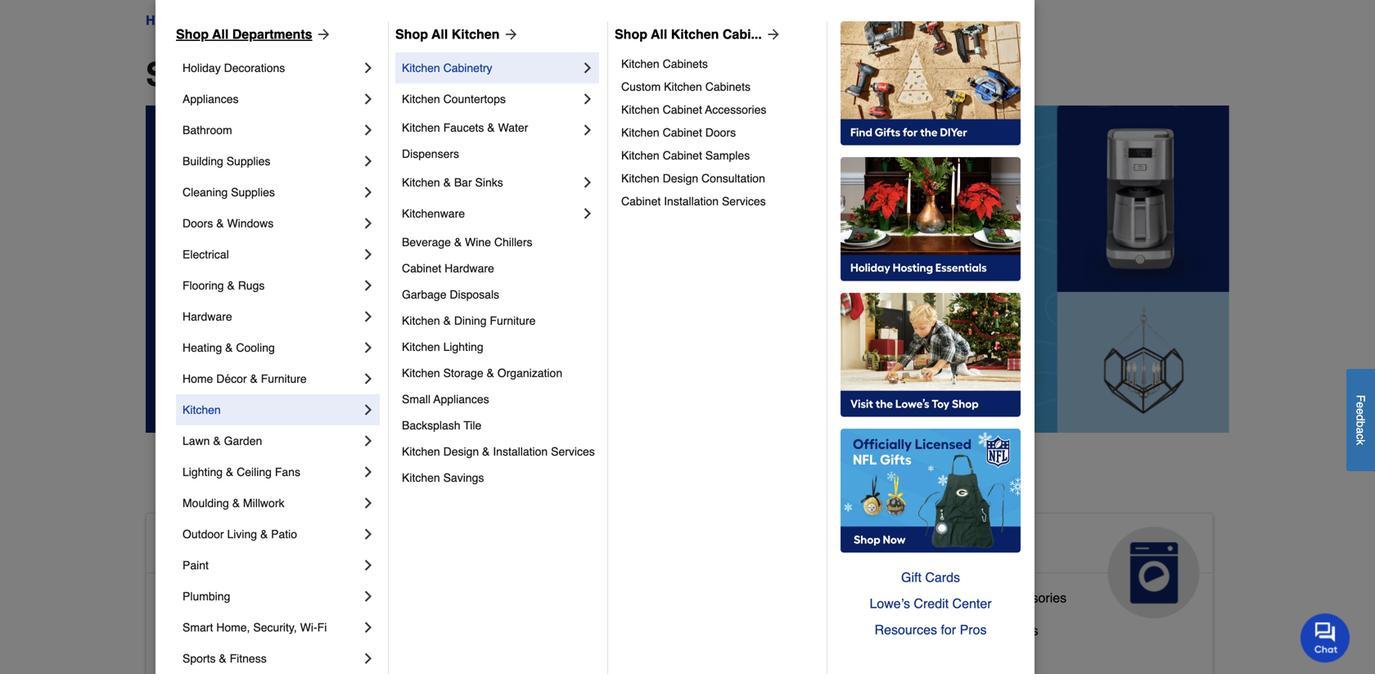 Task type: locate. For each thing, give the bounding box(es) containing it.
0 horizontal spatial services
[[551, 445, 595, 458]]

design down "kitchen cabinet samples"
[[663, 172, 698, 185]]

appliances down storage
[[433, 393, 489, 406]]

kitchen for kitchen lighting
[[402, 341, 440, 354]]

bathroom
[[183, 124, 232, 137], [226, 591, 283, 606]]

0 horizontal spatial beverage & wine chillers
[[402, 236, 533, 249]]

all inside 'shop all kitchen' link
[[432, 27, 448, 42]]

0 horizontal spatial wine
[[465, 236, 491, 249]]

supplies up 'houses,'
[[583, 617, 633, 632]]

beverage & wine chillers down center
[[889, 623, 1038, 638]]

0 horizontal spatial shop
[[176, 27, 209, 42]]

shop
[[146, 56, 228, 93]]

pet beds, houses, & furniture link
[[524, 646, 701, 675]]

water
[[498, 121, 528, 134]]

& left rugs
[[227, 279, 235, 292]]

1 vertical spatial supplies
[[231, 186, 275, 199]]

0 horizontal spatial pet
[[524, 650, 544, 665]]

1 vertical spatial beverage & wine chillers link
[[889, 620, 1038, 652]]

1 horizontal spatial beverage & wine chillers link
[[889, 620, 1038, 652]]

center
[[952, 596, 992, 612]]

lowe's
[[870, 596, 910, 612]]

beverage down kitchenware
[[402, 236, 451, 249]]

chevron right image for electrical
[[360, 246, 377, 263]]

doors up kitchen cabinet samples link
[[705, 126, 736, 139]]

1 vertical spatial pet
[[524, 650, 544, 665]]

arrow right image for shop all kitchen
[[500, 26, 519, 43]]

b
[[1354, 421, 1368, 428]]

& left windows
[[216, 217, 224, 230]]

chevron right image for sports & fitness
[[360, 651, 377, 667]]

appliance parts & accessories link
[[889, 587, 1067, 620]]

accessible for accessible bathroom
[[160, 591, 222, 606]]

& right entry
[[260, 656, 269, 671]]

arrow right image inside shop all kitchen cabi... link
[[762, 26, 782, 43]]

pet inside "animal & pet care"
[[630, 534, 666, 560]]

shop up holiday
[[176, 27, 209, 42]]

outdoor
[[183, 528, 224, 541]]

appliances up cards
[[889, 534, 1011, 560]]

beverage & wine chillers for the leftmost beverage & wine chillers link
[[402, 236, 533, 249]]

kitchen design consultation
[[621, 172, 765, 185]]

& inside the kitchen faucets & water dispensers
[[487, 121, 495, 134]]

backsplash
[[402, 419, 461, 432]]

& inside the kitchen & dining furniture link
[[443, 314, 451, 327]]

& left millwork
[[232, 497, 240, 510]]

find gifts for the diyer. image
[[841, 21, 1021, 146]]

chevron right image for building supplies
[[360, 153, 377, 169]]

arrow right image for shop all kitchen cabi...
[[762, 26, 782, 43]]

kitchen for kitchen countertops
[[402, 93, 440, 106]]

1 horizontal spatial lighting
[[443, 341, 484, 354]]

doors & windows
[[183, 217, 274, 230]]

accessories up kitchen cabinet doors link
[[705, 103, 767, 116]]

bathroom up smart home, security, wi-fi
[[226, 591, 283, 606]]

0 horizontal spatial design
[[443, 445, 479, 458]]

departments up holiday decorations link
[[232, 27, 312, 42]]

0 horizontal spatial furniture
[[261, 372, 307, 386]]

1 vertical spatial appliances link
[[876, 514, 1213, 619]]

backsplash tile
[[402, 419, 482, 432]]

3 accessible from the top
[[160, 623, 222, 638]]

0 horizontal spatial doors
[[183, 217, 213, 230]]

all up kitchen cabinetry
[[432, 27, 448, 42]]

appliances
[[183, 93, 239, 106], [433, 393, 489, 406], [889, 534, 1011, 560]]

services
[[722, 195, 766, 208], [551, 445, 595, 458]]

chevron right image for holiday decorations
[[360, 60, 377, 76]]

cabinets up custom kitchen cabinets
[[663, 57, 708, 70]]

holiday hosting essentials. image
[[841, 157, 1021, 282]]

& down the accessible bedroom link
[[219, 652, 227, 666]]

1 horizontal spatial wine
[[961, 623, 991, 638]]

1 vertical spatial hardware
[[183, 310, 232, 323]]

appliance
[[889, 591, 947, 606]]

0 vertical spatial beverage & wine chillers
[[402, 236, 533, 249]]

hardware inside hardware link
[[183, 310, 232, 323]]

home inside accessible home link
[[286, 534, 349, 560]]

0 vertical spatial services
[[722, 195, 766, 208]]

bar
[[454, 176, 472, 189]]

decorations
[[224, 61, 285, 74]]

all for shop all kitchen cabi...
[[651, 27, 667, 42]]

kitchen cabinet samples
[[621, 149, 750, 162]]

supplies up "cleaning supplies"
[[227, 155, 270, 168]]

smart home, security, wi-fi
[[183, 621, 327, 634]]

2 horizontal spatial arrow right image
[[762, 26, 782, 43]]

beverage for rightmost beverage & wine chillers link
[[889, 623, 945, 638]]

1 e from the top
[[1354, 402, 1368, 408]]

0 vertical spatial hardware
[[445, 262, 494, 275]]

chevron right image for kitchen countertops
[[580, 91, 596, 107]]

beverage & wine chillers link down center
[[889, 620, 1038, 652]]

1 vertical spatial accessories
[[997, 591, 1067, 606]]

cooling
[[236, 341, 275, 354]]

wine down center
[[961, 623, 991, 638]]

beverage & wine chillers up cabinet hardware
[[402, 236, 533, 249]]

& inside accessible entry & home link
[[260, 656, 269, 671]]

kitchen faucets & water dispensers link
[[402, 115, 580, 167]]

officially licensed n f l gifts. shop now. image
[[841, 429, 1021, 553]]

& inside the flooring & rugs 'link'
[[227, 279, 235, 292]]

& right storage
[[487, 367, 494, 380]]

cleaning supplies link
[[183, 177, 360, 208]]

1 vertical spatial doors
[[183, 217, 213, 230]]

kitchen cabinets link
[[621, 52, 815, 75]]

0 horizontal spatial accessories
[[705, 103, 767, 116]]

chevron right image for moulding & millwork
[[360, 495, 377, 512]]

1 vertical spatial services
[[551, 445, 595, 458]]

chillers right pros
[[995, 623, 1038, 638]]

& left cooling
[[225, 341, 233, 354]]

arrow right image
[[312, 26, 332, 43], [500, 26, 519, 43], [762, 26, 782, 43]]

furniture for home décor & furniture
[[261, 372, 307, 386]]

kitchen for kitchen faucets & water dispensers
[[402, 121, 440, 134]]

kitchen for kitchen cabinet samples
[[621, 149, 660, 162]]

kitchen inside the kitchen faucets & water dispensers
[[402, 121, 440, 134]]

kitchen for kitchen & dining furniture
[[402, 314, 440, 327]]

shop up kitchen cabinets
[[615, 27, 648, 42]]

& right lawn
[[213, 435, 221, 448]]

& left bar
[[443, 176, 451, 189]]

hardware
[[445, 262, 494, 275], [183, 310, 232, 323]]

0 horizontal spatial hardware
[[183, 310, 232, 323]]

4 accessible from the top
[[160, 656, 222, 671]]

beverage
[[402, 236, 451, 249], [889, 623, 945, 638]]

chevron right image
[[360, 60, 377, 76], [580, 60, 596, 76], [580, 91, 596, 107], [360, 184, 377, 201], [360, 215, 377, 232], [360, 278, 377, 294], [360, 309, 377, 325], [360, 371, 377, 387], [360, 433, 377, 449], [360, 464, 377, 481], [360, 557, 377, 574], [360, 589, 377, 605]]

2 horizontal spatial shop
[[615, 27, 648, 42]]

chevron right image for flooring & rugs
[[360, 278, 377, 294]]

hardware down flooring
[[183, 310, 232, 323]]

& inside kitchen storage & organization link
[[487, 367, 494, 380]]

shop up kitchen cabinetry
[[395, 27, 428, 42]]

0 vertical spatial installation
[[664, 195, 719, 208]]

chevron right image for lawn & garden
[[360, 433, 377, 449]]

1 vertical spatial appliances
[[433, 393, 489, 406]]

chevron right image for cleaning supplies
[[360, 184, 377, 201]]

3 shop from the left
[[615, 27, 648, 42]]

houses,
[[585, 650, 633, 665]]

0 vertical spatial design
[[663, 172, 698, 185]]

0 vertical spatial beverage & wine chillers link
[[402, 229, 596, 255]]

chevron right image for heating & cooling
[[360, 340, 377, 356]]

chevron right image for kitchenware
[[580, 205, 596, 222]]

all down shop all departments link
[[236, 56, 277, 93]]

arrow right image up shop all departments
[[312, 26, 332, 43]]

bathroom link
[[183, 115, 360, 146]]

beverage & wine chillers link up garbage disposals link
[[402, 229, 596, 255]]

0 vertical spatial appliances link
[[183, 83, 360, 115]]

2 vertical spatial furniture
[[649, 650, 701, 665]]

0 vertical spatial furniture
[[490, 314, 536, 327]]

cabinet down kitchen cabinet doors
[[663, 149, 702, 162]]

resources
[[875, 623, 937, 638]]

furniture right 'houses,'
[[649, 650, 701, 665]]

holiday
[[183, 61, 221, 74]]

kitchen for kitchen design consultation
[[621, 172, 660, 185]]

beverage down lowe's credit center "link" on the bottom right
[[889, 623, 945, 638]]

& left dining
[[443, 314, 451, 327]]

backsplash tile link
[[402, 413, 596, 439]]

animal & pet care
[[524, 534, 666, 586]]

& inside sports & fitness link
[[219, 652, 227, 666]]

smart home, security, wi-fi link
[[183, 612, 360, 643]]

0 horizontal spatial beverage & wine chillers link
[[402, 229, 596, 255]]

1 vertical spatial cabinets
[[705, 80, 751, 93]]

& left ceiling
[[226, 466, 234, 479]]

0 horizontal spatial installation
[[493, 445, 548, 458]]

chevron right image
[[360, 91, 377, 107], [360, 122, 377, 138], [580, 122, 596, 138], [360, 153, 377, 169], [580, 174, 596, 191], [580, 205, 596, 222], [360, 246, 377, 263], [360, 340, 377, 356], [360, 402, 377, 418], [360, 495, 377, 512], [360, 526, 377, 543], [360, 620, 377, 636], [360, 651, 377, 667]]

departments for shop
[[232, 27, 312, 42]]

furniture up kitchen lighting link
[[490, 314, 536, 327]]

& inside pet beds, houses, & furniture link
[[637, 650, 645, 665]]

e up b
[[1354, 408, 1368, 415]]

& right 'houses,'
[[637, 650, 645, 665]]

hardware up disposals at the top left of the page
[[445, 262, 494, 275]]

chillers up cabinet hardware link
[[494, 236, 533, 249]]

fi
[[317, 621, 327, 634]]

2 vertical spatial supplies
[[583, 617, 633, 632]]

doors
[[705, 126, 736, 139], [183, 217, 213, 230]]

1 vertical spatial design
[[443, 445, 479, 458]]

0 vertical spatial supplies
[[227, 155, 270, 168]]

flooring
[[183, 279, 224, 292]]

lawn & garden
[[183, 435, 262, 448]]

0 vertical spatial cabinets
[[663, 57, 708, 70]]

1 arrow right image from the left
[[312, 26, 332, 43]]

1 horizontal spatial pet
[[630, 534, 666, 560]]

& left patio
[[260, 528, 268, 541]]

wine for rightmost beverage & wine chillers link
[[961, 623, 991, 638]]

beverage & wine chillers inside beverage & wine chillers link
[[402, 236, 533, 249]]

all inside shop all departments link
[[212, 27, 229, 42]]

cabinet for doors
[[663, 126, 702, 139]]

0 vertical spatial wine
[[465, 236, 491, 249]]

visit the lowe's toy shop. image
[[841, 293, 1021, 417]]

1 horizontal spatial hardware
[[445, 262, 494, 275]]

cabinet for accessories
[[663, 103, 702, 116]]

doors down "cleaning"
[[183, 217, 213, 230]]

kitchen for kitchen savings
[[402, 472, 440, 485]]

& inside heating & cooling 'link'
[[225, 341, 233, 354]]

accessible bedroom
[[160, 623, 279, 638]]

1 vertical spatial furniture
[[261, 372, 307, 386]]

kitchen for kitchen design & installation services
[[402, 445, 440, 458]]

accessories right center
[[997, 591, 1067, 606]]

cabinet hardware link
[[402, 255, 596, 282]]

moulding & millwork link
[[183, 488, 360, 519]]

cabinet installation services
[[621, 195, 766, 208]]

shop
[[176, 27, 209, 42], [395, 27, 428, 42], [615, 27, 648, 42]]

smart
[[183, 621, 213, 634]]

cabinet up "kitchen cabinet samples"
[[663, 126, 702, 139]]

supplies for livestock supplies
[[583, 617, 633, 632]]

1 horizontal spatial design
[[663, 172, 698, 185]]

small appliances
[[402, 393, 489, 406]]

care
[[524, 560, 575, 586]]

chevron right image for lighting & ceiling fans
[[360, 464, 377, 481]]

dispensers
[[402, 147, 459, 160]]

installation down kitchen design consultation
[[664, 195, 719, 208]]

1 horizontal spatial beverage & wine chillers
[[889, 623, 1038, 638]]

kitchenware link
[[402, 198, 580, 229]]

1 vertical spatial beverage & wine chillers
[[889, 623, 1038, 638]]

0 vertical spatial beverage
[[402, 236, 451, 249]]

cabinet down custom kitchen cabinets
[[663, 103, 702, 116]]

2 horizontal spatial furniture
[[649, 650, 701, 665]]

countertops
[[443, 93, 506, 106]]

1 shop from the left
[[176, 27, 209, 42]]

0 vertical spatial bathroom
[[183, 124, 232, 137]]

wine down kitchenware link
[[465, 236, 491, 249]]

1 vertical spatial wine
[[961, 623, 991, 638]]

kitchen cabinet doors link
[[621, 121, 815, 144]]

lighting up storage
[[443, 341, 484, 354]]

2 arrow right image from the left
[[500, 26, 519, 43]]

& inside outdoor living & patio link
[[260, 528, 268, 541]]

home
[[146, 13, 182, 28], [183, 372, 213, 386], [286, 534, 349, 560], [272, 656, 307, 671]]

1 horizontal spatial shop
[[395, 27, 428, 42]]

3 arrow right image from the left
[[762, 26, 782, 43]]

1 horizontal spatial services
[[722, 195, 766, 208]]

garden
[[224, 435, 262, 448]]

organization
[[498, 367, 562, 380]]

2 shop from the left
[[395, 27, 428, 42]]

& right parts
[[985, 591, 993, 606]]

kitchen storage & organization link
[[402, 360, 596, 386]]

e up d
[[1354, 402, 1368, 408]]

chevron right image for smart home, security, wi-fi
[[360, 620, 377, 636]]

1 vertical spatial bathroom
[[226, 591, 283, 606]]

kitchen & bar sinks link
[[402, 167, 580, 198]]

cabinets down kitchen cabinets link
[[705, 80, 751, 93]]

design up savings
[[443, 445, 479, 458]]

appliances down holiday
[[183, 93, 239, 106]]

flooring & rugs
[[183, 279, 265, 292]]

0 vertical spatial pet
[[630, 534, 666, 560]]

& left the water
[[487, 121, 495, 134]]

1 horizontal spatial accessories
[[997, 591, 1067, 606]]

& right "animal"
[[607, 534, 624, 560]]

chevron right image for kitchen cabinetry
[[580, 60, 596, 76]]

hardware inside cabinet hardware link
[[445, 262, 494, 275]]

all up kitchen cabinets
[[651, 27, 667, 42]]

0 horizontal spatial beverage
[[402, 236, 451, 249]]

1 vertical spatial installation
[[493, 445, 548, 458]]

2 accessible from the top
[[160, 591, 222, 606]]

0 horizontal spatial lighting
[[183, 466, 223, 479]]

0 horizontal spatial appliances
[[183, 93, 239, 106]]

supplies up windows
[[231, 186, 275, 199]]

animal
[[524, 534, 601, 560]]

departments
[[196, 13, 271, 28], [232, 27, 312, 42], [286, 56, 487, 93]]

0 vertical spatial chillers
[[494, 236, 533, 249]]

animal & pet care image
[[743, 527, 835, 619]]

0 vertical spatial accessories
[[705, 103, 767, 116]]

services down backsplash tile link
[[551, 445, 595, 458]]

for
[[941, 623, 956, 638]]

departments for shop
[[286, 56, 487, 93]]

lawn
[[183, 435, 210, 448]]

1 accessible from the top
[[160, 534, 279, 560]]

1 horizontal spatial furniture
[[490, 314, 536, 327]]

chevron right image for paint
[[360, 557, 377, 574]]

small
[[402, 393, 431, 406]]

1 horizontal spatial chillers
[[995, 623, 1038, 638]]

kitchen countertops
[[402, 93, 506, 106]]

services down consultation
[[722, 195, 766, 208]]

arrow right image up kitchen cabinets link
[[762, 26, 782, 43]]

design inside "link"
[[663, 172, 698, 185]]

lighting up moulding
[[183, 466, 223, 479]]

beds,
[[548, 650, 581, 665]]

& down backsplash tile link
[[482, 445, 490, 458]]

home,
[[216, 621, 250, 634]]

savings
[[443, 472, 484, 485]]

kitchen for kitchen cabinets
[[621, 57, 660, 70]]

arrow right image up kitchen cabinetry link
[[500, 26, 519, 43]]

0 vertical spatial doors
[[705, 126, 736, 139]]

all up "holiday decorations" in the left top of the page
[[212, 27, 229, 42]]

kitchen for kitchen cabinet doors
[[621, 126, 660, 139]]

all
[[212, 27, 229, 42], [432, 27, 448, 42], [651, 27, 667, 42], [236, 56, 277, 93]]

1 horizontal spatial doors
[[705, 126, 736, 139]]

arrow right image inside shop all departments link
[[312, 26, 332, 43]]

departments down shop all kitchen
[[286, 56, 487, 93]]

cabinet for samples
[[663, 149, 702, 162]]

1 horizontal spatial beverage
[[889, 623, 945, 638]]

2 vertical spatial appliances
[[889, 534, 1011, 560]]

bathroom up building
[[183, 124, 232, 137]]

1 vertical spatial beverage
[[889, 623, 945, 638]]

kitchen cabinet samples link
[[621, 144, 815, 167]]

pet
[[630, 534, 666, 560], [524, 650, 544, 665]]

arrow right image inside 'shop all kitchen' link
[[500, 26, 519, 43]]

1 horizontal spatial appliances link
[[876, 514, 1213, 619]]

installation down backsplash tile link
[[493, 445, 548, 458]]

all inside shop all kitchen cabi... link
[[651, 27, 667, 42]]

millwork
[[243, 497, 284, 510]]

&
[[487, 121, 495, 134], [443, 176, 451, 189], [216, 217, 224, 230], [454, 236, 462, 249], [227, 279, 235, 292], [443, 314, 451, 327], [225, 341, 233, 354], [487, 367, 494, 380], [250, 372, 258, 386], [213, 435, 221, 448], [482, 445, 490, 458], [226, 466, 234, 479], [232, 497, 240, 510], [260, 528, 268, 541], [607, 534, 624, 560], [985, 591, 993, 606], [949, 623, 958, 638], [637, 650, 645, 665], [219, 652, 227, 666], [260, 656, 269, 671]]

chevron right image for bathroom
[[360, 122, 377, 138]]

0 horizontal spatial arrow right image
[[312, 26, 332, 43]]

supplies for building supplies
[[227, 155, 270, 168]]

furniture up kitchen link
[[261, 372, 307, 386]]

1 horizontal spatial arrow right image
[[500, 26, 519, 43]]

& right décor
[[250, 372, 258, 386]]

0 horizontal spatial appliances link
[[183, 83, 360, 115]]



Task type: describe. For each thing, give the bounding box(es) containing it.
f e e d b a c k button
[[1347, 369, 1375, 471]]

accessible for accessible bedroom
[[160, 623, 222, 638]]

custom kitchen cabinets
[[621, 80, 751, 93]]

1 vertical spatial chillers
[[995, 623, 1038, 638]]

kitchen for kitchen & bar sinks
[[402, 176, 440, 189]]

bedroom
[[226, 623, 279, 638]]

shop all kitchen cabi...
[[615, 27, 762, 42]]

cabi...
[[723, 27, 762, 42]]

cabinet hardware
[[402, 262, 494, 275]]

paint
[[183, 559, 209, 572]]

security,
[[253, 621, 297, 634]]

all for shop all departments
[[236, 56, 277, 93]]

2 horizontal spatial appliances
[[889, 534, 1011, 560]]

enjoy savings year-round. no matter what you're shopping for, find what you need at a great price. image
[[146, 106, 1230, 433]]

livestock
[[524, 617, 579, 632]]

lowe's credit center
[[870, 596, 992, 612]]

chat invite button image
[[1301, 613, 1351, 663]]

cards
[[925, 570, 960, 585]]

holiday decorations link
[[183, 52, 360, 83]]

kitchen for kitchen storage & organization
[[402, 367, 440, 380]]

paint link
[[183, 550, 360, 581]]

accessible home image
[[379, 527, 470, 619]]

kitchen lighting
[[402, 341, 484, 354]]

parts
[[950, 591, 981, 606]]

electrical link
[[183, 239, 360, 270]]

chevron right image for hardware
[[360, 309, 377, 325]]

cabinet up garbage on the top left of the page
[[402, 262, 441, 275]]

gift cards
[[901, 570, 960, 585]]

& inside lawn & garden link
[[213, 435, 221, 448]]

& left pros
[[949, 623, 958, 638]]

animal & pet care link
[[511, 514, 848, 619]]

chevron right image for kitchen faucets & water dispensers
[[580, 122, 596, 138]]

chevron right image for doors & windows
[[360, 215, 377, 232]]

kitchen for kitchen cabinetry
[[402, 61, 440, 74]]

2 e from the top
[[1354, 408, 1368, 415]]

accessible for accessible home
[[160, 534, 279, 560]]

ceiling
[[237, 466, 272, 479]]

departments link
[[196, 11, 271, 30]]

sports & fitness link
[[183, 643, 360, 675]]

holiday decorations
[[183, 61, 285, 74]]

0 vertical spatial lighting
[[443, 341, 484, 354]]

& inside doors & windows link
[[216, 217, 224, 230]]

f e e d b a c k
[[1354, 395, 1368, 445]]

sports
[[183, 652, 216, 666]]

& inside moulding & millwork link
[[232, 497, 240, 510]]

credit
[[914, 596, 949, 612]]

home décor & furniture
[[183, 372, 307, 386]]

& up cabinet hardware
[[454, 236, 462, 249]]

home inside accessible entry & home link
[[272, 656, 307, 671]]

wi-
[[300, 621, 317, 634]]

flooring & rugs link
[[183, 270, 360, 301]]

chevron right image for appliances
[[360, 91, 377, 107]]

lowe's credit center link
[[841, 591, 1021, 617]]

tile
[[464, 419, 482, 432]]

all for shop all kitchen
[[432, 27, 448, 42]]

kitchen cabinet accessories link
[[621, 98, 815, 121]]

& inside appliance parts & accessories link
[[985, 591, 993, 606]]

cleaning
[[183, 186, 228, 199]]

k
[[1354, 440, 1368, 445]]

sports & fitness
[[183, 652, 267, 666]]

departments up "holiday decorations" in the left top of the page
[[196, 13, 271, 28]]

hardware link
[[183, 301, 360, 332]]

kitchen cabinets
[[621, 57, 708, 70]]

storage
[[443, 367, 483, 380]]

home inside home décor & furniture link
[[183, 372, 213, 386]]

doors inside doors & windows link
[[183, 217, 213, 230]]

accessible for accessible entry & home
[[160, 656, 222, 671]]

kitchen for kitchen cabinet accessories
[[621, 103, 660, 116]]

outdoor living & patio link
[[183, 519, 360, 550]]

moulding
[[183, 497, 229, 510]]

beverage & wine chillers for rightmost beverage & wine chillers link
[[889, 623, 1038, 638]]

0 horizontal spatial chillers
[[494, 236, 533, 249]]

kitchen savings link
[[402, 465, 596, 491]]

heating
[[183, 341, 222, 354]]

chevron right image for kitchen
[[360, 402, 377, 418]]

entry
[[226, 656, 256, 671]]

& inside kitchen & bar sinks link
[[443, 176, 451, 189]]

shop for shop all kitchen
[[395, 27, 428, 42]]

cabinet down kitchen design consultation
[[621, 195, 661, 208]]

shop all departments link
[[176, 25, 332, 44]]

chevron right image for plumbing
[[360, 589, 377, 605]]

1 vertical spatial lighting
[[183, 466, 223, 479]]

cabinetry
[[443, 61, 492, 74]]

kitchen cabinet accessories
[[621, 103, 767, 116]]

resources for pros
[[875, 623, 987, 638]]

shop all kitchen
[[395, 27, 500, 42]]

fans
[[275, 466, 300, 479]]

kitchen design & installation services
[[402, 445, 595, 458]]

wine for the leftmost beverage & wine chillers link
[[465, 236, 491, 249]]

design for consultation
[[663, 172, 698, 185]]

& inside the kitchen design & installation services link
[[482, 445, 490, 458]]

shop for shop all kitchen cabi...
[[615, 27, 648, 42]]

home décor & furniture link
[[183, 363, 360, 395]]

beverage for the leftmost beverage & wine chillers link
[[402, 236, 451, 249]]

chevron right image for home décor & furniture
[[360, 371, 377, 387]]

kitchen lighting link
[[402, 334, 596, 360]]

& inside lighting & ceiling fans link
[[226, 466, 234, 479]]

appliance parts & accessories
[[889, 591, 1067, 606]]

kitchenware
[[402, 207, 465, 220]]

& inside home décor & furniture link
[[250, 372, 258, 386]]

heating & cooling
[[183, 341, 275, 354]]

1 horizontal spatial appliances
[[433, 393, 489, 406]]

0 vertical spatial appliances
[[183, 93, 239, 106]]

f
[[1354, 395, 1368, 402]]

fitness
[[230, 652, 267, 666]]

pros
[[960, 623, 987, 638]]

c
[[1354, 434, 1368, 440]]

all for shop all departments
[[212, 27, 229, 42]]

chevron right image for outdoor living & patio
[[360, 526, 377, 543]]

livestock supplies
[[524, 617, 633, 632]]

dining
[[454, 314, 487, 327]]

d
[[1354, 415, 1368, 421]]

kitchen link
[[183, 395, 360, 426]]

& inside "animal & pet care"
[[607, 534, 624, 560]]

shop for shop all departments
[[176, 27, 209, 42]]

patio
[[271, 528, 297, 541]]

custom kitchen cabinets link
[[621, 75, 815, 98]]

kitchen design & installation services link
[[402, 439, 596, 465]]

custom
[[621, 80, 661, 93]]

shop all departments
[[176, 27, 312, 42]]

design for &
[[443, 445, 479, 458]]

cleaning supplies
[[183, 186, 275, 199]]

doors inside kitchen cabinet doors link
[[705, 126, 736, 139]]

kitchen countertops link
[[402, 83, 580, 115]]

furniture for kitchen & dining furniture
[[490, 314, 536, 327]]

building
[[183, 155, 223, 168]]

a
[[1354, 428, 1368, 434]]

kitchen cabinetry
[[402, 61, 492, 74]]

1 horizontal spatial installation
[[664, 195, 719, 208]]

chevron right image for kitchen & bar sinks
[[580, 174, 596, 191]]

home link
[[146, 11, 182, 30]]

kitchen & dining furniture
[[402, 314, 536, 327]]

lawn & garden link
[[183, 426, 360, 457]]

kitchen & dining furniture link
[[402, 308, 596, 334]]

arrow right image for shop all departments
[[312, 26, 332, 43]]

supplies for cleaning supplies
[[231, 186, 275, 199]]

accessible bathroom
[[160, 591, 283, 606]]

appliances image
[[1108, 527, 1200, 619]]

pet beds, houses, & furniture
[[524, 650, 701, 665]]

faucets
[[443, 121, 484, 134]]

accessible home
[[160, 534, 349, 560]]

cabinet installation services link
[[621, 190, 815, 213]]



Task type: vqa. For each thing, say whether or not it's contained in the screenshot.
Installation to the right
yes



